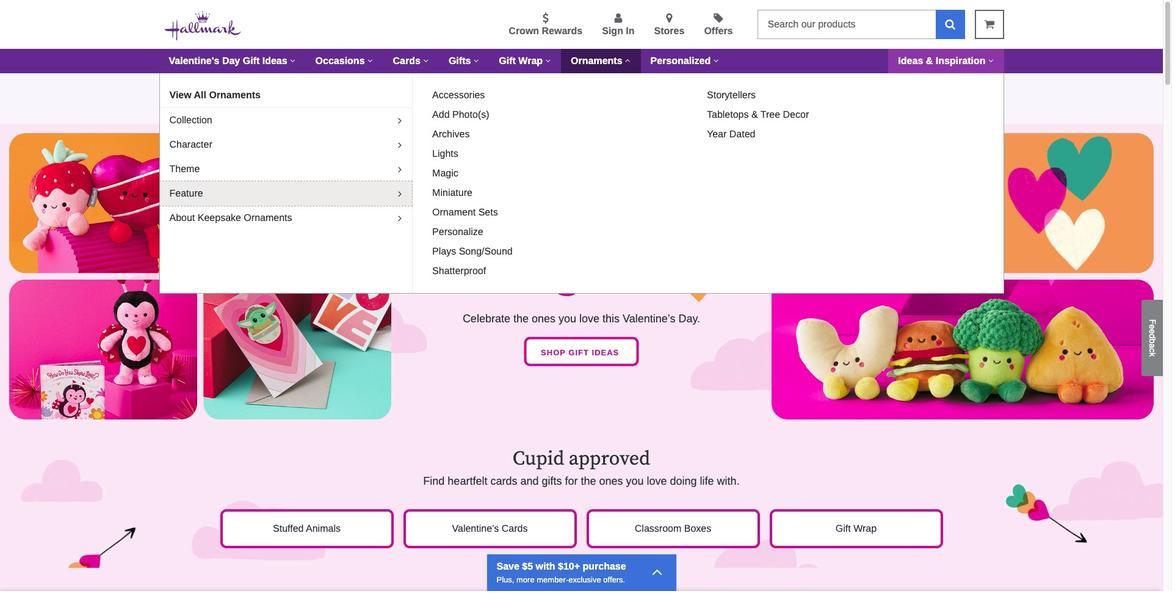 Task type: vqa. For each thing, say whether or not it's contained in the screenshot.
Search search box
no



Task type: locate. For each thing, give the bounding box(es) containing it.
1 horizontal spatial the
[[581, 475, 596, 487]]

cards up save
[[502, 523, 528, 534]]

valentine's up order
[[169, 56, 220, 66]]

1 horizontal spatial ideas
[[899, 56, 924, 66]]

0 horizontal spatial &
[[752, 109, 758, 120]]

ideas up message
[[899, 56, 924, 66]]

approved
[[569, 447, 651, 471]]

0 horizontal spatial love
[[580, 312, 600, 325]]

tabletops
[[707, 109, 749, 120]]

tab list containing accessories
[[423, 83, 994, 283]]

shipping
[[477, 84, 514, 94]]

1 vertical spatial &
[[752, 109, 758, 120]]

ones up the shop
[[532, 312, 556, 325]]

storytellers
[[707, 90, 756, 100]]

wrap inside cupid approved region
[[854, 523, 877, 534]]

1 horizontal spatial day.
[[679, 312, 701, 325]]

1 vertical spatial ones
[[600, 475, 623, 487]]

valentine's down the occasions link
[[334, 84, 380, 94]]

view all ornaments link
[[160, 83, 412, 108]]

ornaments for view all ornaments
[[209, 90, 261, 100]]

2 tab list from the left
[[423, 83, 994, 283]]

0 horizontal spatial the
[[514, 312, 529, 325]]

accessories
[[433, 90, 485, 100]]

0 horizontal spatial to
[[286, 84, 294, 94]]

1 vertical spatial love
[[647, 475, 667, 487]]

save
[[497, 561, 520, 571]]

ones
[[532, 312, 556, 325], [600, 475, 623, 487]]

2 to from the left
[[953, 84, 961, 94]]

cards inside cupid approved region
[[502, 523, 528, 534]]

gift
[[243, 56, 260, 66], [499, 56, 516, 66], [836, 523, 851, 534]]

a inside 'button'
[[1148, 343, 1158, 348]]

shatterproof
[[433, 266, 486, 276]]

cards link
[[383, 49, 439, 73]]

gift wrap link
[[489, 49, 561, 73], [770, 509, 943, 549]]

ornament sets link
[[428, 205, 503, 220]]

0 vertical spatial love
[[580, 312, 600, 325]]

cards
[[393, 56, 421, 66], [502, 523, 528, 534]]

sign
[[602, 26, 624, 36]]

find
[[424, 475, 445, 487]]

valentine's down heartfelt
[[452, 523, 499, 534]]

1 vertical spatial crown
[[572, 84, 599, 94]]

send
[[747, 84, 768, 94]]

photo(s)
[[453, 109, 490, 120]]

2 horizontal spatial a
[[1148, 343, 1158, 348]]

to left them.
[[953, 84, 961, 94]]

shop
[[541, 348, 566, 357]]

love inside cupid approved find heartfelt cards and gifts for the ones you love doing life with.
[[647, 475, 667, 487]]

1 vertical spatial the
[[581, 475, 596, 487]]

& for inspiration
[[926, 56, 933, 66]]

ideas up 7
[[262, 56, 287, 66]]

valentine's inside menu bar
[[169, 56, 220, 66]]

the down approved
[[581, 475, 596, 487]]

hallmark link
[[164, 10, 251, 43]]

year
[[707, 129, 727, 139]]

rewards
[[542, 26, 583, 36]]

menu bar
[[159, 49, 1004, 73]]

on
[[517, 84, 527, 94]]

1 vertical spatial cards
[[502, 523, 528, 534]]

cards left gifts
[[393, 56, 421, 66]]

crown inside cupid approved main content
[[572, 84, 599, 94]]

f e e d b a c k button
[[1142, 300, 1164, 376]]

with inside save $5 with $10+ purchase plus, more member-exclusive offers.
[[536, 561, 556, 571]]

wed.,
[[232, 84, 255, 94]]

not
[[643, 84, 658, 94]]

shop gift ideas
[[541, 348, 622, 357]]

1 horizontal spatial valentine's
[[623, 312, 676, 325]]

0 horizontal spatial day.
[[382, 84, 400, 94]]

valentine's inside cupid approved main content
[[334, 84, 380, 94]]

0 horizontal spatial gift
[[243, 56, 260, 66]]

a up k
[[1148, 343, 1158, 348]]

0 horizontal spatial ones
[[532, 312, 556, 325]]

& inside ideas & inspiration link
[[926, 56, 933, 66]]

0 horizontal spatial valentine's
[[452, 523, 499, 534]]

icon image down classroom
[[652, 563, 663, 580]]

classroom
[[635, 523, 682, 534]]

0 vertical spatial cards
[[393, 56, 421, 66]]

with
[[552, 84, 570, 94], [799, 84, 817, 94], [536, 561, 556, 571]]

cupid approved region
[[0, 428, 1164, 591]]

1 horizontal spatial cards
[[502, 523, 528, 534]]

love left 'this'
[[580, 312, 600, 325]]

0 vertical spatial day.
[[382, 84, 400, 94]]

ideas
[[262, 56, 287, 66], [899, 56, 924, 66]]

free
[[456, 84, 474, 94]]

with.
[[717, 475, 740, 487]]

1 horizontal spatial you
[[626, 475, 644, 487]]

1 tab list from the left
[[160, 83, 412, 230]]

offers
[[704, 26, 733, 36]]

more
[[517, 575, 535, 584]]

crown left rewards on the left
[[509, 26, 539, 36]]

valentine's day cards image
[[0, 568, 1164, 591]]

this
[[603, 312, 620, 325]]

&
[[926, 56, 933, 66], [752, 109, 758, 120]]

1 horizontal spatial ones
[[600, 475, 623, 487]]

love left 'doing'
[[647, 475, 667, 487]]

lights
[[433, 148, 459, 159]]

None search field
[[758, 10, 965, 39]]

1 vertical spatial wrap
[[854, 523, 877, 534]]

0 vertical spatial wrap
[[519, 56, 543, 66]]

banner
[[0, 0, 1164, 294]]

year dated
[[707, 129, 756, 139]]

2 ideas from the left
[[899, 56, 924, 66]]

celebrate the ones you love this valentine's day.
[[463, 312, 701, 325]]

& inside tabletops & tree decor link
[[752, 109, 758, 120]]

theme
[[170, 164, 200, 174]]

tabletops & tree decor
[[707, 109, 809, 120]]

1 vertical spatial valentine's
[[452, 523, 499, 534]]

icon image down it
[[308, 103, 314, 112]]

stores
[[655, 26, 685, 36]]

plays
[[433, 246, 456, 257]]

1 horizontal spatial gift wrap
[[836, 523, 877, 534]]

crown down ornaments "link"
[[572, 84, 599, 94]]

to right 7
[[286, 84, 294, 94]]

1 horizontal spatial tab list
[[423, 83, 994, 283]]

& left tree
[[752, 109, 758, 120]]

0 horizontal spatial ideas
[[262, 56, 287, 66]]

offers.
[[604, 575, 626, 584]]

for
[[320, 84, 332, 94], [565, 475, 578, 487]]

& up directly
[[926, 56, 933, 66]]

cupid approved banner
[[215, 447, 948, 490]]

0 horizontal spatial icon image
[[308, 103, 314, 112]]

classroom boxes link
[[587, 509, 760, 549]]

0 vertical spatial the
[[514, 312, 529, 325]]

1 ideas from the left
[[262, 56, 287, 66]]

gift wrap
[[499, 56, 543, 66], [836, 523, 877, 534]]

with up member-
[[536, 561, 556, 571]]

1 horizontal spatial to
[[953, 84, 961, 94]]

doing
[[670, 475, 697, 487]]

order by wed., feb. 7 to get it for valentine's day.
[[193, 84, 400, 94]]

valentine's right 'this'
[[623, 312, 676, 325]]

get
[[296, 84, 310, 94]]

2 horizontal spatial gift
[[836, 523, 851, 534]]

0 horizontal spatial valentine's
[[169, 56, 220, 66]]

1 vertical spatial day.
[[679, 312, 701, 325]]

details
[[279, 102, 308, 112]]

icon image
[[308, 103, 314, 112], [652, 563, 663, 580]]

0 horizontal spatial wrap
[[519, 56, 543, 66]]

1 vertical spatial icon image
[[652, 563, 663, 580]]

stores link
[[655, 13, 685, 38]]

1 vertical spatial ornaments
[[209, 90, 261, 100]]

0 vertical spatial gift wrap
[[499, 56, 543, 66]]

1 horizontal spatial love
[[647, 475, 667, 487]]

0 vertical spatial valentine's
[[169, 56, 220, 66]]

heartfelt
[[448, 475, 488, 487]]

0 vertical spatial crown
[[509, 26, 539, 36]]

1 vertical spatial gift wrap
[[836, 523, 877, 534]]

1 vertical spatial valentine's
[[334, 84, 380, 94]]

1 horizontal spatial wrap
[[854, 523, 877, 534]]

the right celebrate
[[514, 312, 529, 325]]

tree
[[761, 109, 781, 120]]

plus,
[[497, 575, 515, 584]]

collection
[[170, 115, 212, 125]]

you down approved
[[626, 475, 644, 487]]

a left card
[[771, 84, 776, 94]]

1 horizontal spatial for
[[565, 475, 578, 487]]

1 horizontal spatial valentine's
[[334, 84, 380, 94]]

e up b
[[1148, 329, 1158, 334]]

valentine's
[[623, 312, 676, 325], [452, 523, 499, 534]]

menu
[[261, 10, 748, 38]]

1 vertical spatial gift wrap link
[[770, 509, 943, 549]]

1 horizontal spatial &
[[926, 56, 933, 66]]

exclusive
[[569, 575, 601, 584]]

animals
[[306, 523, 341, 534]]

ornaments inside "link"
[[571, 56, 623, 66]]

archives link
[[428, 127, 475, 142]]

0 horizontal spatial cards
[[393, 56, 421, 66]]

ornament
[[433, 207, 476, 217]]

add photo(s)
[[433, 109, 490, 120]]

you up gift
[[559, 312, 577, 325]]

0 vertical spatial ones
[[532, 312, 556, 325]]

0 horizontal spatial tab list
[[160, 83, 412, 230]]

order
[[193, 84, 217, 94]]

1 vertical spatial for
[[565, 475, 578, 487]]

ones down approved
[[600, 475, 623, 487]]

e up d
[[1148, 324, 1158, 329]]

crown
[[509, 26, 539, 36], [572, 84, 599, 94]]

0 horizontal spatial crown
[[509, 26, 539, 36]]

0 vertical spatial for
[[320, 84, 332, 94]]

0 horizontal spatial gift wrap link
[[489, 49, 561, 73]]

shopping cart image
[[985, 19, 995, 30]]

and
[[521, 475, 539, 487]]

1 vertical spatial you
[[626, 475, 644, 487]]

1 horizontal spatial crown
[[572, 84, 599, 94]]

region
[[0, 568, 1164, 591]]

0 vertical spatial &
[[926, 56, 933, 66]]

for right it
[[320, 84, 332, 94]]

send a card with your photo or message directly to them.
[[747, 84, 987, 94]]

0 vertical spatial ornaments
[[571, 56, 623, 66]]

2 vertical spatial ornaments
[[244, 213, 292, 223]]

with right $30+
[[552, 84, 570, 94]]

them.
[[963, 84, 987, 94]]

ones inside cupid approved find heartfelt cards and gifts for the ones you love doing life with.
[[600, 475, 623, 487]]

tab list
[[160, 83, 412, 230], [423, 83, 994, 283]]

0 vertical spatial you
[[559, 312, 577, 325]]

feb.
[[258, 84, 276, 94]]

e
[[1148, 324, 1158, 329], [1148, 329, 1158, 334]]

0 vertical spatial gift wrap link
[[489, 49, 561, 73]]

to inside send a card with your photo or message directly to them. link
[[953, 84, 961, 94]]

a right the not
[[661, 84, 665, 94]]

f e e d b a c k
[[1148, 319, 1158, 357]]

for right gifts
[[565, 475, 578, 487]]



Task type: describe. For each thing, give the bounding box(es) containing it.
sets
[[479, 207, 498, 217]]

sign in link
[[602, 13, 635, 38]]

purchase
[[583, 561, 626, 571]]

f
[[1148, 319, 1158, 324]]

miniature link
[[428, 186, 478, 200]]

occasions
[[316, 56, 365, 66]]

the inside cupid approved find heartfelt cards and gifts for the ones you love doing life with.
[[581, 475, 596, 487]]

0 horizontal spatial you
[[559, 312, 577, 325]]

song/sound
[[459, 246, 513, 257]]

gift
[[569, 348, 589, 357]]

ornaments for about keepsake ornaments
[[244, 213, 292, 223]]

boxes
[[685, 523, 712, 534]]

c
[[1148, 348, 1158, 352]]

k
[[1148, 352, 1158, 357]]

for inside cupid approved find heartfelt cards and gifts for the ones you love doing life with.
[[565, 475, 578, 487]]

tab list containing view all ornaments
[[160, 83, 412, 230]]

storytellers link
[[702, 88, 761, 103]]

$10+
[[558, 561, 580, 571]]

member-
[[537, 575, 569, 584]]

1 e from the top
[[1148, 324, 1158, 329]]

1 horizontal spatial icon image
[[652, 563, 663, 580]]

ornament sets
[[433, 207, 498, 217]]

menu containing crown rewards
[[261, 10, 748, 38]]

ornaments link
[[561, 49, 641, 73]]

menu bar containing valentine's day gift ideas
[[159, 49, 1004, 73]]

archives
[[433, 129, 470, 139]]

it
[[312, 84, 317, 94]]

b
[[1148, 339, 1158, 343]]

all
[[194, 90, 206, 100]]

add photo(s) link
[[428, 108, 494, 122]]

stuffed animals link
[[220, 509, 394, 549]]

shatterproof link
[[428, 264, 491, 279]]

personalized link
[[641, 49, 729, 73]]

view
[[170, 90, 192, 100]]

0 horizontal spatial for
[[320, 84, 332, 94]]

0 vertical spatial valentine's
[[623, 312, 676, 325]]

images of valentine's day better togethers, cards, and plushes on a light pink background with clouds image
[[0, 124, 1164, 428]]

0 horizontal spatial gift wrap
[[499, 56, 543, 66]]

1 horizontal spatial gift
[[499, 56, 516, 66]]

rewards.
[[602, 84, 641, 94]]

lights link
[[428, 147, 463, 161]]

by
[[219, 84, 230, 94]]

send a card with your photo or message directly to them. link
[[734, 83, 1000, 114]]

accessories link
[[428, 88, 490, 103]]

Search our products search field
[[758, 10, 936, 39]]

cupid approved main content
[[0, 73, 1164, 591]]

keepsake
[[198, 213, 241, 223]]

plays song/sound
[[433, 246, 513, 257]]

7
[[278, 84, 283, 94]]

personalize
[[433, 227, 484, 237]]

stuffed
[[273, 523, 304, 534]]

magic
[[433, 168, 459, 178]]

& for tree
[[752, 109, 758, 120]]

valentine's cards link
[[403, 509, 577, 549]]

personalized
[[651, 56, 711, 66]]

decor
[[783, 109, 809, 120]]

1 horizontal spatial a
[[771, 84, 776, 94]]

day
[[222, 56, 240, 66]]

0 horizontal spatial a
[[661, 84, 665, 94]]

gifts link
[[439, 49, 489, 73]]

banner containing crown rewards
[[0, 0, 1164, 294]]

crown rewards link
[[509, 13, 583, 38]]

search image
[[946, 19, 956, 30]]

occasions link
[[306, 49, 383, 73]]

cupid approved find heartfelt cards and gifts for the ones you love doing life with.
[[424, 447, 740, 487]]

your
[[819, 84, 838, 94]]

about
[[170, 213, 195, 223]]

photo
[[841, 84, 865, 94]]

cupid approved image
[[0, 428, 1164, 591]]

gift inside cupid approved region
[[836, 523, 851, 534]]

cards inside menu bar
[[393, 56, 421, 66]]

0 vertical spatial icon image
[[308, 103, 314, 112]]

inspiration
[[936, 56, 986, 66]]

member?
[[668, 84, 707, 94]]

or
[[868, 84, 876, 94]]

ideas
[[592, 348, 620, 357]]

with right card
[[799, 84, 817, 94]]

classroom boxes
[[635, 523, 712, 534]]

hallmark image
[[164, 11, 241, 40]]

you inside cupid approved find heartfelt cards and gifts for the ones you love doing life with.
[[626, 475, 644, 487]]

$30+
[[530, 84, 550, 94]]

personalize link
[[428, 225, 488, 239]]

valentine's inside cupid approved region
[[452, 523, 499, 534]]

offers link
[[704, 13, 733, 38]]

wrap inside menu bar
[[519, 56, 543, 66]]

save $5 with $10+ purchase plus, more member-exclusive offers.
[[497, 561, 626, 584]]

gifts
[[449, 56, 471, 66]]

ideas & inspiration
[[899, 56, 986, 66]]

d
[[1148, 334, 1158, 339]]

feature
[[170, 188, 203, 199]]

about keepsake ornaments
[[170, 213, 292, 223]]

1 horizontal spatial gift wrap link
[[770, 509, 943, 549]]

1 to from the left
[[286, 84, 294, 94]]

cupid
[[513, 447, 565, 471]]

gift wrap inside cupid approved region
[[836, 523, 877, 534]]

valentine's day gift ideas link
[[159, 49, 306, 73]]

2 e from the top
[[1148, 329, 1158, 334]]

$5
[[522, 561, 533, 571]]

ideas & inspiration link
[[889, 49, 1004, 73]]

year dated link
[[702, 127, 761, 142]]



